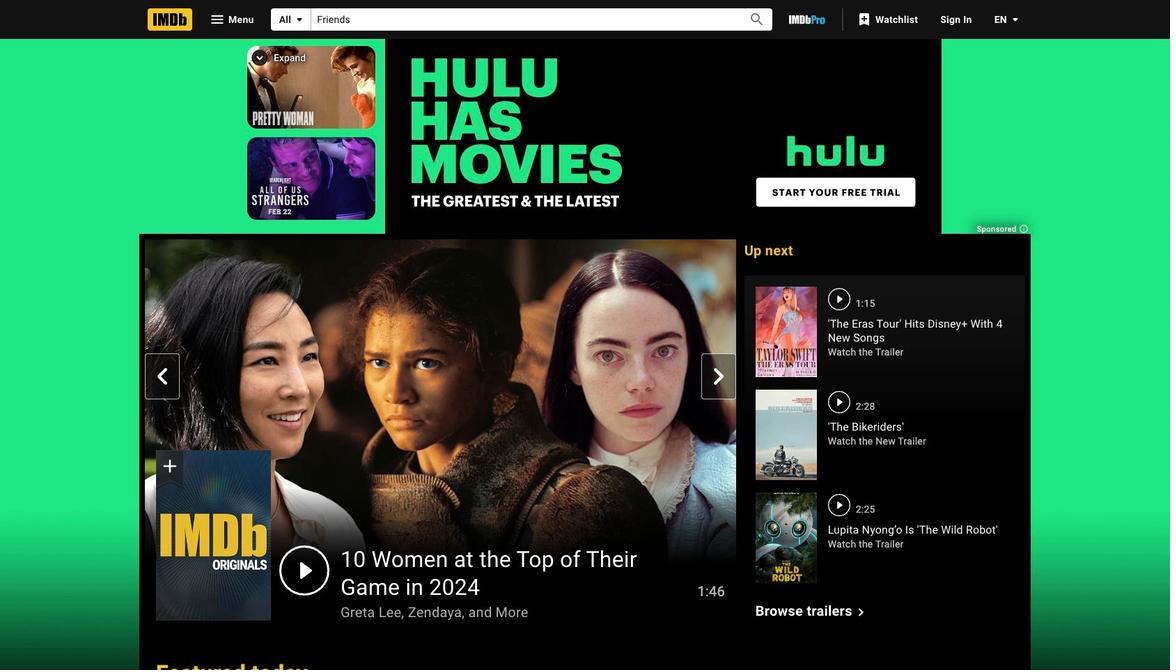 Task type: vqa. For each thing, say whether or not it's contained in the screenshot.
Sundance
no



Task type: describe. For each thing, give the bounding box(es) containing it.
chevron left inline image
[[154, 369, 171, 385]]

arrow drop down image
[[1007, 11, 1024, 28]]

watchlist image
[[856, 11, 873, 28]]

10 women at the top of their game in 2024 element
[[145, 240, 736, 621]]

Search IMDb text field
[[312, 9, 733, 30]]

arrow drop down image
[[291, 11, 308, 28]]

home image
[[148, 8, 192, 31]]

submit search image
[[749, 11, 766, 28]]

taylor swift: the eras tour image
[[756, 287, 817, 378]]



Task type: locate. For each thing, give the bounding box(es) containing it.
menu image
[[209, 11, 226, 28]]

chevron right inline image
[[710, 369, 727, 385]]

the bikeriders image
[[756, 390, 817, 481]]

None field
[[312, 9, 733, 30]]

group
[[145, 239, 736, 621], [156, 451, 271, 621]]

10 women at the top of their game in 2024 image
[[145, 239, 736, 572], [156, 451, 271, 621], [156, 451, 271, 621]]

None search field
[[271, 8, 772, 31]]

the wild robot image
[[756, 493, 817, 584]]

chevron right image
[[852, 604, 869, 621]]



